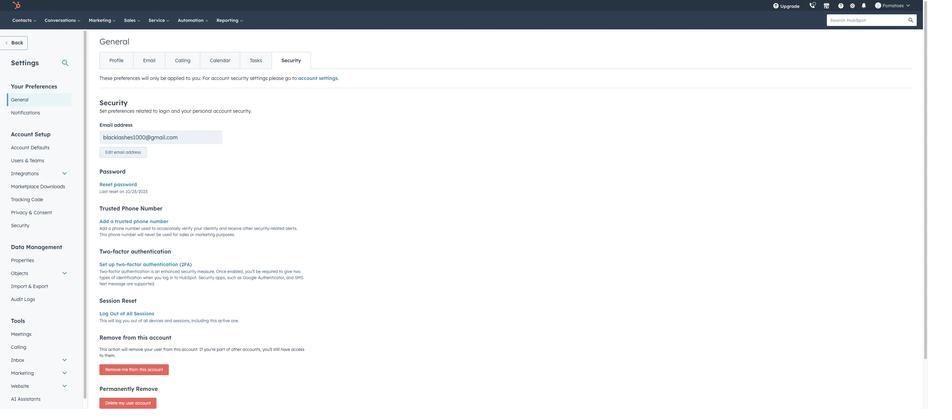Task type: vqa. For each thing, say whether or not it's contained in the screenshot.
the Snippet folder 1 inside the Move to folder dialog
no



Task type: describe. For each thing, give the bounding box(es) containing it.
export
[[33, 283, 48, 290]]

settings link
[[849, 2, 857, 9]]

go
[[285, 75, 291, 81]]

as
[[237, 275, 242, 281]]

once
[[216, 269, 226, 274]]

1 horizontal spatial security
[[231, 75, 249, 81]]

profile
[[109, 57, 124, 64]]

will inside this action will remove your user from this account. if you're part of other accounts, you'll still have access to them.
[[122, 347, 128, 352]]

settings
[[11, 58, 39, 67]]

measure.
[[197, 269, 215, 274]]

set inside security set preferences related to login and your personal account security.
[[100, 108, 107, 114]]

general inside your preferences element
[[11, 97, 28, 103]]

on
[[120, 189, 124, 194]]

0 vertical spatial number
[[150, 219, 169, 225]]

0 vertical spatial phone
[[134, 219, 148, 225]]

enhanced
[[161, 269, 180, 274]]

tyler black image
[[876, 2, 882, 9]]

reset password last reset on 10/23/2023
[[100, 182, 148, 194]]

account settings link
[[298, 75, 338, 81]]

to inside this action will remove your user from this account. if you're part of other accounts, you'll still have access to them.
[[100, 353, 104, 358]]

marketing inside button
[[11, 370, 34, 376]]

0 horizontal spatial calling link
[[7, 341, 71, 354]]

session
[[100, 298, 120, 304]]

access
[[291, 347, 305, 352]]

applied
[[168, 75, 185, 81]]

0 vertical spatial be
[[161, 75, 166, 81]]

log inside log out of all sessions this will log you out of all devices and sessions, including this active one.
[[116, 318, 121, 324]]

import
[[11, 283, 27, 290]]

email link
[[133, 52, 165, 69]]

account setup element
[[7, 131, 71, 232]]

personal
[[193, 108, 212, 114]]

privacy
[[11, 210, 27, 216]]

back
[[11, 40, 23, 46]]

will left only at the left of the page
[[142, 75, 149, 81]]

1 two- from the top
[[100, 248, 113, 255]]

for
[[173, 232, 178, 237]]

notifications link
[[7, 106, 71, 119]]

all
[[126, 311, 133, 317]]

calendar link
[[200, 52, 240, 69]]

account setup
[[11, 131, 51, 138]]

related inside add a trusted phone number add a phone number used to occasionally verify your identity and receive other security-related alerts. this phone number will never be used for sales or marketing purposes.
[[271, 226, 285, 231]]

conversations
[[45, 17, 77, 23]]

log out of all sessions this will log you out of all devices and sessions, including this active one.
[[100, 311, 239, 324]]

login
[[159, 108, 170, 114]]

help image
[[838, 3, 845, 9]]

phone
[[122, 205, 139, 212]]

tracking
[[11, 197, 30, 203]]

tracking code link
[[7, 193, 71, 206]]

to inside add a trusted phone number add a phone number used to occasionally verify your identity and receive other security-related alerts. this phone number will never be used for sales or marketing purposes.
[[152, 226, 156, 231]]

hubspot.
[[180, 275, 198, 281]]

other inside this action will remove your user from this account. if you're part of other accounts, you'll still have access to them.
[[231, 347, 242, 352]]

permanently remove
[[100, 386, 158, 393]]

trusted
[[115, 219, 132, 225]]

two
[[294, 269, 301, 274]]

import & export link
[[7, 280, 71, 293]]

set up two-factor authentication (2fa) two-factor authentication is an enhanced security measure. once enabled, you'll be required to give two types of identification when you log in to hubspot. security apps, such as google authenticator, and sms text message are supported.
[[100, 262, 304, 287]]

navigation containing profile
[[100, 52, 311, 69]]

be inside add a trusted phone number add a phone number used to occasionally verify your identity and receive other security-related alerts. this phone number will never be used for sales or marketing purposes.
[[157, 232, 161, 237]]

types
[[100, 275, 110, 281]]

marketplace downloads link
[[7, 180, 71, 193]]

this inside button
[[140, 367, 146, 372]]

reporting
[[217, 17, 240, 23]]

users & teams link
[[7, 154, 71, 167]]

session reset
[[100, 298, 137, 304]]

help button
[[836, 0, 847, 11]]

contacts link
[[8, 11, 41, 29]]

you're
[[204, 347, 216, 352]]

0 vertical spatial address
[[114, 122, 133, 128]]

pomatoes
[[883, 3, 904, 8]]

10/23/2023
[[126, 189, 148, 194]]

account defaults link
[[7, 141, 71, 154]]

1 vertical spatial authentication
[[143, 262, 178, 268]]

2 settings from the left
[[319, 75, 338, 81]]

remove for remove me from this account
[[105, 367, 121, 372]]

email address
[[100, 122, 133, 128]]

1 vertical spatial reset
[[122, 298, 137, 304]]

users
[[11, 158, 24, 164]]

or
[[190, 232, 194, 237]]

reset password button
[[100, 181, 137, 189]]

search image
[[909, 18, 914, 23]]

(2fa)
[[180, 262, 192, 268]]

integrations button
[[7, 167, 71, 180]]

upgrade image
[[773, 3, 780, 9]]

to right in
[[174, 275, 178, 281]]

edit
[[105, 150, 113, 155]]

verify
[[182, 226, 193, 231]]

calling icon image
[[810, 3, 816, 9]]

this inside add a trusted phone number add a phone number used to occasionally verify your identity and receive other security-related alerts. this phone number will never be used for sales or marketing purposes.
[[100, 232, 107, 237]]

marketplace
[[11, 184, 39, 190]]

data management element
[[7, 243, 71, 306]]

tools element
[[7, 317, 71, 409]]

0 vertical spatial preferences
[[114, 75, 140, 81]]

two-
[[116, 262, 127, 268]]

privacy & consent
[[11, 210, 52, 216]]

apps,
[[216, 275, 226, 281]]

will inside add a trusted phone number add a phone number used to occasionally verify your identity and receive other security-related alerts. this phone number will never be used for sales or marketing purposes.
[[138, 232, 144, 237]]

remove me from this account button
[[100, 365, 169, 376]]

0 vertical spatial calling link
[[165, 52, 200, 69]]

from inside button
[[129, 367, 138, 372]]

tasks link
[[240, 52, 272, 69]]

marketing button
[[7, 367, 71, 380]]

account down devices
[[149, 335, 171, 341]]

to left you.
[[186, 75, 191, 81]]

remove for remove from this account
[[100, 335, 121, 341]]

them.
[[105, 353, 116, 358]]

conversations link
[[41, 11, 85, 29]]

to right 'go'
[[292, 75, 297, 81]]

back link
[[0, 36, 28, 50]]

1 horizontal spatial used
[[162, 232, 172, 237]]

tools
[[11, 318, 25, 325]]

you'll inside 'set up two-factor authentication (2fa) two-factor authentication is an enhanced security measure. once enabled, you'll be required to give two types of identification when you log in to hubspot. security apps, such as google authenticator, and sms text message are supported.'
[[245, 269, 255, 274]]

2 vertical spatial phone
[[108, 232, 120, 237]]

these preferences will only be applied to you. for account security settings please go to account settings .
[[100, 75, 339, 81]]

1 vertical spatial security link
[[7, 219, 71, 232]]

defaults
[[31, 145, 50, 151]]

users & teams
[[11, 158, 44, 164]]

0 vertical spatial from
[[123, 335, 136, 341]]

if
[[200, 347, 203, 352]]

log
[[100, 311, 109, 317]]

1 horizontal spatial general
[[100, 36, 130, 47]]

sessions
[[134, 311, 154, 317]]

be inside 'set up two-factor authentication (2fa) two-factor authentication is an enhanced security measure. once enabled, you'll be required to give two types of identification when you log in to hubspot. security apps, such as google authenticator, and sms text message are supported.'
[[256, 269, 261, 274]]

related inside security set preferences related to login and your personal account security.
[[136, 108, 152, 114]]

logs
[[24, 296, 35, 303]]

enabled,
[[227, 269, 244, 274]]

ai
[[11, 396, 16, 402]]

you inside log out of all sessions this will log you out of all devices and sessions, including this active one.
[[123, 318, 130, 324]]

objects
[[11, 270, 28, 277]]

properties
[[11, 257, 34, 264]]

& for teams
[[25, 158, 28, 164]]

authenticator,
[[258, 275, 285, 281]]

1 vertical spatial factor
[[127, 262, 142, 268]]

setup
[[35, 131, 51, 138]]

account defaults
[[11, 145, 50, 151]]

an
[[155, 269, 160, 274]]

0 vertical spatial a
[[110, 219, 114, 225]]



Task type: locate. For each thing, give the bounding box(es) containing it.
security inside 'set up two-factor authentication (2fa) two-factor authentication is an enhanced security measure. once enabled, you'll be required to give two types of identification when you log in to hubspot. security apps, such as google authenticator, and sms text message are supported.'
[[199, 275, 214, 281]]

authentication up identification
[[122, 269, 150, 274]]

1 horizontal spatial you'll
[[263, 347, 272, 352]]

settings
[[250, 75, 268, 81], [319, 75, 338, 81]]

sms
[[295, 275, 304, 281]]

never
[[145, 232, 155, 237]]

be right the never
[[157, 232, 161, 237]]

1 vertical spatial set
[[100, 262, 107, 268]]

account inside 'delete my user account' 'button'
[[135, 401, 151, 406]]

1 vertical spatial be
[[157, 232, 161, 237]]

factor down two-factor authentication
[[127, 262, 142, 268]]

active
[[218, 318, 230, 324]]

a down trusted
[[108, 226, 111, 231]]

0 horizontal spatial security
[[181, 269, 196, 274]]

0 vertical spatial factor
[[113, 248, 129, 255]]

required
[[262, 269, 278, 274]]

of inside 'set up two-factor authentication (2fa) two-factor authentication is an enhanced security measure. once enabled, you'll be required to give two types of identification when you log in to hubspot. security apps, such as google authenticator, and sms text message are supported.'
[[111, 275, 115, 281]]

account down permanently remove
[[135, 401, 151, 406]]

reporting link
[[213, 11, 247, 29]]

this inside log out of all sessions this will log you out of all devices and sessions, including this active one.
[[100, 318, 107, 324]]

you.
[[192, 75, 201, 81]]

account right 'go'
[[298, 75, 318, 81]]

permanently
[[100, 386, 134, 393]]

one.
[[231, 318, 239, 324]]

you
[[154, 275, 162, 281], [123, 318, 130, 324]]

address right email
[[126, 150, 141, 155]]

2 vertical spatial be
[[256, 269, 261, 274]]

1 vertical spatial you'll
[[263, 347, 272, 352]]

calling link
[[165, 52, 200, 69], [7, 341, 71, 354]]

this down trusted
[[100, 232, 107, 237]]

preferences inside security set preferences related to login and your personal account security.
[[108, 108, 135, 114]]

this inside this action will remove your user from this account. if you're part of other accounts, you'll still have access to them.
[[100, 347, 107, 352]]

password
[[114, 182, 137, 188]]

0 vertical spatial security link
[[272, 52, 311, 69]]

notifications image
[[861, 3, 868, 9]]

security down privacy
[[11, 223, 29, 229]]

navigation
[[100, 52, 311, 69]]

and up purposes. at the left
[[219, 226, 227, 231]]

security down tasks link
[[231, 75, 249, 81]]

0 vertical spatial two-
[[100, 248, 113, 255]]

factor up two-
[[113, 248, 129, 255]]

3 this from the top
[[100, 347, 107, 352]]

to up the never
[[152, 226, 156, 231]]

1 vertical spatial calling
[[11, 344, 26, 350]]

to inside security set preferences related to login and your personal account security.
[[153, 108, 158, 114]]

be right only at the left of the page
[[161, 75, 166, 81]]

1 set from the top
[[100, 108, 107, 114]]

0 vertical spatial reset
[[100, 182, 113, 188]]

1 horizontal spatial other
[[243, 226, 253, 231]]

set inside 'set up two-factor authentication (2fa) two-factor authentication is an enhanced security measure. once enabled, you'll be required to give two types of identification when you log in to hubspot. security apps, such as google authenticator, and sms text message are supported.'
[[100, 262, 107, 268]]

contacts
[[12, 17, 33, 23]]

and inside security set preferences related to login and your personal account security.
[[171, 108, 180, 114]]

& right privacy
[[29, 210, 32, 216]]

audit logs link
[[7, 293, 71, 306]]

will down out
[[108, 318, 114, 324]]

security inside 'set up two-factor authentication (2fa) two-factor authentication is an enhanced security measure. once enabled, you'll be required to give two types of identification when you log in to hubspot. security apps, such as google authenticator, and sms text message are supported.'
[[181, 269, 196, 274]]

1 vertical spatial security
[[181, 269, 196, 274]]

other inside add a trusted phone number add a phone number used to occasionally verify your identity and receive other security-related alerts. this phone number will never be used for sales or marketing purposes.
[[243, 226, 253, 231]]

account right the 'me'
[[148, 367, 163, 372]]

and right devices
[[165, 318, 172, 324]]

1 vertical spatial number
[[125, 226, 140, 231]]

used up the never
[[141, 226, 151, 231]]

data management
[[11, 244, 62, 251]]

general
[[100, 36, 130, 47], [11, 97, 28, 103]]

1 horizontal spatial user
[[154, 347, 162, 352]]

1 horizontal spatial related
[[271, 226, 285, 231]]

preferences up the email address
[[108, 108, 135, 114]]

2 account from the top
[[11, 145, 29, 151]]

0 horizontal spatial marketing
[[11, 370, 34, 376]]

& inside data management element
[[28, 283, 32, 290]]

downloads
[[40, 184, 65, 190]]

1 vertical spatial &
[[29, 210, 32, 216]]

1 this from the top
[[100, 232, 107, 237]]

accounts,
[[243, 347, 261, 352]]

account inside remove me from this account button
[[148, 367, 163, 372]]

0 horizontal spatial you'll
[[245, 269, 255, 274]]

other right "part"
[[231, 347, 242, 352]]

0 vertical spatial your
[[181, 108, 191, 114]]

0 vertical spatial other
[[243, 226, 253, 231]]

security up hubspot.
[[181, 269, 196, 274]]

two- up types
[[100, 269, 109, 274]]

be up google
[[256, 269, 261, 274]]

security inside account setup element
[[11, 223, 29, 229]]

this
[[210, 318, 217, 324], [138, 335, 148, 341], [174, 347, 181, 352], [140, 367, 146, 372]]

2 vertical spatial number
[[122, 232, 136, 237]]

two-
[[100, 248, 113, 255], [100, 269, 109, 274]]

0 vertical spatial marketing
[[89, 17, 113, 23]]

1 vertical spatial other
[[231, 347, 242, 352]]

factor down the up
[[109, 269, 120, 274]]

menu item
[[805, 0, 806, 11]]

this down log
[[100, 318, 107, 324]]

1 vertical spatial related
[[271, 226, 285, 231]]

you'll left "still" at the left of the page
[[263, 347, 272, 352]]

2 add from the top
[[100, 226, 107, 231]]

remove
[[100, 335, 121, 341], [105, 367, 121, 372], [136, 386, 158, 393]]

calling up applied on the left
[[175, 57, 191, 64]]

email up edit
[[100, 122, 113, 128]]

and inside 'set up two-factor authentication (2fa) two-factor authentication is an enhanced security measure. once enabled, you'll be required to give two types of identification when you log in to hubspot. security apps, such as google authenticator, and sms text message are supported.'
[[286, 275, 294, 281]]

1 vertical spatial a
[[108, 226, 111, 231]]

account left security.
[[214, 108, 232, 114]]

0 vertical spatial general
[[100, 36, 130, 47]]

trusted phone number
[[100, 205, 163, 212]]

1 horizontal spatial security link
[[272, 52, 311, 69]]

general up profile on the top left
[[100, 36, 130, 47]]

0 vertical spatial email
[[143, 57, 156, 64]]

sales
[[179, 232, 189, 237]]

2 vertical spatial this
[[100, 347, 107, 352]]

this inside this action will remove your user from this account. if you're part of other accounts, you'll still have access to them.
[[174, 347, 181, 352]]

user right my
[[126, 401, 134, 406]]

reset up last
[[100, 182, 113, 188]]

0 horizontal spatial other
[[231, 347, 242, 352]]

account for account defaults
[[11, 145, 29, 151]]

delete
[[105, 401, 118, 406]]

used down occasionally
[[162, 232, 172, 237]]

& for consent
[[29, 210, 32, 216]]

you inside 'set up two-factor authentication (2fa) two-factor authentication is an enhanced security measure. once enabled, you'll be required to give two types of identification when you log in to hubspot. security apps, such as google authenticator, and sms text message are supported.'
[[154, 275, 162, 281]]

log inside 'set up two-factor authentication (2fa) two-factor authentication is an enhanced security measure. once enabled, you'll be required to give two types of identification when you log in to hubspot. security apps, such as google authenticator, and sms text message are supported.'
[[163, 275, 169, 281]]

1 horizontal spatial your
[[181, 108, 191, 114]]

notifications
[[11, 110, 40, 116]]

this left account.
[[174, 347, 181, 352]]

this inside log out of all sessions this will log you out of all devices and sessions, including this active one.
[[210, 318, 217, 324]]

and inside add a trusted phone number add a phone number used to occasionally verify your identity and receive other security-related alerts. this phone number will never be used for sales or marketing purposes.
[[219, 226, 227, 231]]

message
[[108, 282, 126, 287]]

0 vertical spatial user
[[154, 347, 162, 352]]

0 horizontal spatial used
[[141, 226, 151, 231]]

& right 'users'
[[25, 158, 28, 164]]

this up "them."
[[100, 347, 107, 352]]

to left "them."
[[100, 353, 104, 358]]

1 vertical spatial calling link
[[7, 341, 71, 354]]

menu containing pomatoes
[[769, 0, 915, 11]]

2 vertical spatial remove
[[136, 386, 158, 393]]

log
[[163, 275, 169, 281], [116, 318, 121, 324]]

last
[[100, 189, 108, 194]]

two-factor authentication
[[100, 248, 171, 255]]

0 vertical spatial this
[[100, 232, 107, 237]]

your up the or
[[194, 226, 202, 231]]

from inside this action will remove your user from this account. if you're part of other accounts, you'll still have access to them.
[[163, 347, 173, 352]]

please
[[269, 75, 284, 81]]

from right the 'me'
[[129, 367, 138, 372]]

two- inside 'set up two-factor authentication (2fa) two-factor authentication is an enhanced security measure. once enabled, you'll be required to give two types of identification when you log in to hubspot. security apps, such as google authenticator, and sms text message are supported.'
[[100, 269, 109, 274]]

log down out
[[116, 318, 121, 324]]

other right receive
[[243, 226, 253, 231]]

automation
[[178, 17, 205, 23]]

management
[[26, 244, 62, 251]]

these
[[100, 75, 113, 81]]

settings image
[[850, 3, 856, 9]]

sales
[[124, 17, 137, 23]]

account up account defaults
[[11, 131, 33, 138]]

and inside log out of all sessions this will log you out of all devices and sessions, including this active one.
[[165, 318, 172, 324]]

related left alerts.
[[271, 226, 285, 231]]

your inside this action will remove your user from this account. if you're part of other accounts, you'll still have access to them.
[[144, 347, 153, 352]]

calling inside tools element
[[11, 344, 26, 350]]

and right login in the top left of the page
[[171, 108, 180, 114]]

email up only at the left of the page
[[143, 57, 156, 64]]

to left give
[[279, 269, 283, 274]]

menu
[[769, 0, 915, 11]]

reset up all
[[122, 298, 137, 304]]

related left login in the top left of the page
[[136, 108, 152, 114]]

0 horizontal spatial you
[[123, 318, 130, 324]]

your inside security set preferences related to login and your personal account security.
[[181, 108, 191, 114]]

authentication up set up two-factor authentication (2fa) button
[[131, 248, 171, 255]]

will
[[142, 75, 149, 81], [138, 232, 144, 237], [108, 318, 114, 324], [122, 347, 128, 352]]

user inside 'button'
[[126, 401, 134, 406]]

your preferences element
[[7, 83, 71, 119]]

2 two- from the top
[[100, 269, 109, 274]]

email for email
[[143, 57, 156, 64]]

be
[[161, 75, 166, 81], [157, 232, 161, 237], [256, 269, 261, 274]]

your
[[11, 83, 24, 90]]

2 vertical spatial &
[[28, 283, 32, 290]]

two- up the up
[[100, 248, 113, 255]]

authentication
[[131, 248, 171, 255], [143, 262, 178, 268], [122, 269, 150, 274]]

hubspot link
[[8, 1, 26, 10]]

out
[[110, 311, 119, 317]]

authentication up an
[[143, 262, 178, 268]]

Search HubSpot search field
[[827, 14, 911, 26]]

preferences
[[25, 83, 57, 90]]

& left export
[[28, 283, 32, 290]]

1 add from the top
[[100, 219, 109, 225]]

1 vertical spatial this
[[100, 318, 107, 324]]

add a trusted phone number button
[[100, 218, 169, 226]]

password
[[100, 168, 126, 175]]

log left in
[[163, 275, 169, 281]]

part
[[217, 347, 225, 352]]

address inside button
[[126, 150, 141, 155]]

1 vertical spatial log
[[116, 318, 121, 324]]

marketing left sales at the top of the page
[[89, 17, 113, 23]]

1 vertical spatial account
[[11, 145, 29, 151]]

calling link down meetings
[[7, 341, 71, 354]]

supported.
[[134, 282, 155, 287]]

this up remove
[[138, 335, 148, 341]]

audit
[[11, 296, 23, 303]]

preferences
[[114, 75, 140, 81], [108, 108, 135, 114]]

account for account setup
[[11, 131, 33, 138]]

remove inside button
[[105, 367, 121, 372]]

identity
[[204, 226, 218, 231]]

2 vertical spatial factor
[[109, 269, 120, 274]]

you down an
[[154, 275, 162, 281]]

0 horizontal spatial your
[[144, 347, 153, 352]]

general link
[[7, 93, 71, 106]]

remove up action
[[100, 335, 121, 341]]

email inside "link"
[[143, 57, 156, 64]]

you'll up google
[[245, 269, 255, 274]]

account up 'users'
[[11, 145, 29, 151]]

to left login in the top left of the page
[[153, 108, 158, 114]]

add
[[100, 219, 109, 225], [100, 226, 107, 231]]

you'll inside this action will remove your user from this account. if you're part of other accounts, you'll still have access to them.
[[263, 347, 272, 352]]

0 horizontal spatial email
[[100, 122, 113, 128]]

calling up the inbox
[[11, 344, 26, 350]]

will right action
[[122, 347, 128, 352]]

2 set from the top
[[100, 262, 107, 268]]

security link up 'go'
[[272, 52, 311, 69]]

email for email address
[[100, 122, 113, 128]]

security down measure.
[[199, 275, 214, 281]]

general down your
[[11, 97, 28, 103]]

you down log out of all sessions button on the bottom left of the page
[[123, 318, 130, 324]]

1 vertical spatial two-
[[100, 269, 109, 274]]

2 vertical spatial your
[[144, 347, 153, 352]]

0 vertical spatial account
[[11, 131, 33, 138]]

delete my user account
[[105, 401, 151, 406]]

used
[[141, 226, 151, 231], [162, 232, 172, 237]]

marketplaces image
[[824, 3, 830, 9]]

0 horizontal spatial security link
[[7, 219, 71, 232]]

1 account from the top
[[11, 131, 33, 138]]

1 settings from the left
[[250, 75, 268, 81]]

1 horizontal spatial email
[[143, 57, 156, 64]]

0 vertical spatial you'll
[[245, 269, 255, 274]]

0 horizontal spatial reset
[[100, 182, 113, 188]]

2 this from the top
[[100, 318, 107, 324]]

notifications button
[[859, 0, 870, 11]]

2 vertical spatial from
[[129, 367, 138, 372]]

0 vertical spatial calling
[[175, 57, 191, 64]]

account inside security set preferences related to login and your personal account security.
[[214, 108, 232, 114]]

receive
[[228, 226, 242, 231]]

from up remove
[[123, 335, 136, 341]]

preferences down profile link
[[114, 75, 140, 81]]

1 horizontal spatial calling link
[[165, 52, 200, 69]]

0 horizontal spatial calling
[[11, 344, 26, 350]]

0 vertical spatial &
[[25, 158, 28, 164]]

1 vertical spatial from
[[163, 347, 173, 352]]

of
[[111, 275, 115, 281], [120, 311, 125, 317], [138, 318, 142, 324], [226, 347, 230, 352]]

and down give
[[286, 275, 294, 281]]

1 vertical spatial used
[[162, 232, 172, 237]]

only
[[150, 75, 159, 81]]

0 vertical spatial set
[[100, 108, 107, 114]]

and
[[171, 108, 180, 114], [219, 226, 227, 231], [286, 275, 294, 281], [165, 318, 172, 324]]

meetings
[[11, 331, 31, 337]]

ai assistants link
[[7, 393, 71, 406]]

0 vertical spatial authentication
[[131, 248, 171, 255]]

inbox
[[11, 357, 24, 363]]

0 vertical spatial log
[[163, 275, 169, 281]]

security up the email address
[[100, 98, 128, 107]]

marketing link
[[85, 11, 120, 29]]

me
[[122, 367, 128, 372]]

set left the up
[[100, 262, 107, 268]]

0 vertical spatial used
[[141, 226, 151, 231]]

user
[[154, 347, 162, 352], [126, 401, 134, 406]]

&
[[25, 158, 28, 164], [29, 210, 32, 216], [28, 283, 32, 290]]

security inside security set preferences related to login and your personal account security.
[[100, 98, 128, 107]]

from left account.
[[163, 347, 173, 352]]

of inside this action will remove your user from this account. if you're part of other accounts, you'll still have access to them.
[[226, 347, 230, 352]]

marketing up website
[[11, 370, 34, 376]]

0 vertical spatial security
[[231, 75, 249, 81]]

2 vertical spatial authentication
[[122, 269, 150, 274]]

1 horizontal spatial calling
[[175, 57, 191, 64]]

0 horizontal spatial general
[[11, 97, 28, 103]]

this left active
[[210, 318, 217, 324]]

identification
[[116, 275, 142, 281]]

occasionally
[[157, 226, 181, 231]]

1 vertical spatial general
[[11, 97, 28, 103]]

1 horizontal spatial reset
[[122, 298, 137, 304]]

1 horizontal spatial marketing
[[89, 17, 113, 23]]

calling link up applied on the left
[[165, 52, 200, 69]]

delete my user account button
[[100, 398, 157, 409]]

0 horizontal spatial related
[[136, 108, 152, 114]]

devices
[[149, 318, 164, 324]]

your inside add a trusted phone number add a phone number used to occasionally verify your identity and receive other security-related alerts. this phone number will never be used for sales or marketing purposes.
[[194, 226, 202, 231]]

a left the trusted on the left
[[110, 219, 114, 225]]

security
[[231, 75, 249, 81], [181, 269, 196, 274]]

upgrade
[[781, 3, 800, 9]]

Email address text field
[[100, 131, 223, 144]]

1 vertical spatial address
[[126, 150, 141, 155]]

1 vertical spatial preferences
[[108, 108, 135, 114]]

remove me from this account
[[105, 367, 163, 372]]

hubspot image
[[12, 1, 21, 10]]

remove down remove me from this account button
[[136, 386, 158, 393]]

add a trusted phone number add a phone number used to occasionally verify your identity and receive other security-related alerts. this phone number will never be used for sales or marketing purposes.
[[100, 219, 298, 237]]

this right the 'me'
[[140, 367, 146, 372]]

security up 'go'
[[282, 57, 301, 64]]

security-
[[254, 226, 271, 231]]

code
[[31, 197, 43, 203]]

for
[[203, 75, 210, 81]]

account right for
[[211, 75, 230, 81]]

2 horizontal spatial your
[[194, 226, 202, 231]]

your right remove
[[144, 347, 153, 352]]

0 vertical spatial remove
[[100, 335, 121, 341]]

reset inside "reset password last reset on 10/23/2023"
[[100, 182, 113, 188]]

in
[[170, 275, 173, 281]]

0 horizontal spatial user
[[126, 401, 134, 406]]

address up edit email address
[[114, 122, 133, 128]]

1 horizontal spatial you
[[154, 275, 162, 281]]

0 horizontal spatial log
[[116, 318, 121, 324]]

remove left the 'me'
[[105, 367, 121, 372]]

will inside log out of all sessions this will log you out of all devices and sessions, including this active one.
[[108, 318, 114, 324]]

0 vertical spatial related
[[136, 108, 152, 114]]

service link
[[145, 11, 174, 29]]

are
[[127, 282, 133, 287]]

will left the never
[[138, 232, 144, 237]]

still
[[273, 347, 280, 352]]

user right remove
[[154, 347, 162, 352]]

remove from this account
[[100, 335, 171, 341]]

set up the email address
[[100, 108, 107, 114]]

security link down consent
[[7, 219, 71, 232]]

1 vertical spatial add
[[100, 226, 107, 231]]

1 vertical spatial your
[[194, 226, 202, 231]]

& for export
[[28, 283, 32, 290]]

1 vertical spatial email
[[100, 122, 113, 128]]

1 vertical spatial marketing
[[11, 370, 34, 376]]

your left personal
[[181, 108, 191, 114]]

1 vertical spatial user
[[126, 401, 134, 406]]

google
[[243, 275, 257, 281]]

1 vertical spatial remove
[[105, 367, 121, 372]]

1 vertical spatial phone
[[112, 226, 124, 231]]

user inside this action will remove your user from this account. if you're part of other accounts, you'll still have access to them.
[[154, 347, 162, 352]]



